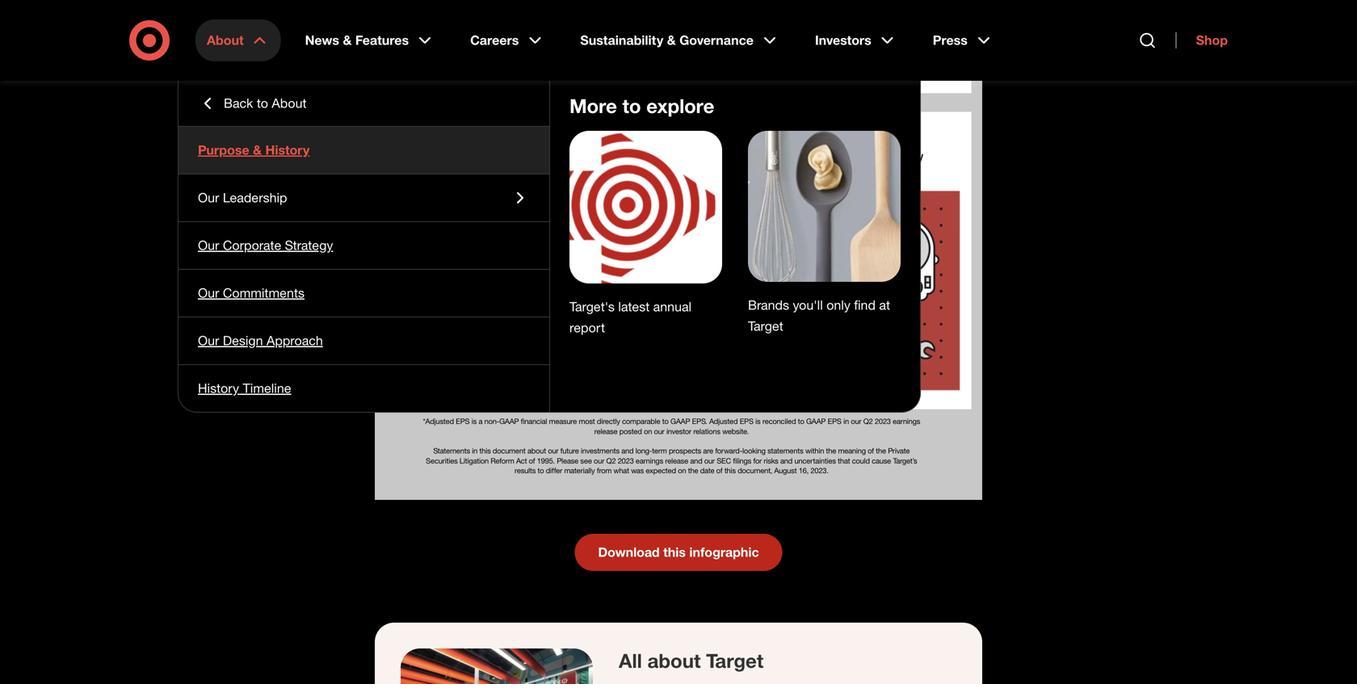 Task type: describe. For each thing, give the bounding box(es) containing it.
about
[[648, 650, 701, 673]]

commitments
[[223, 285, 305, 301]]

press
[[933, 32, 968, 48]]

leadership
[[223, 190, 287, 206]]

our commitments
[[198, 285, 305, 301]]

a red and white arrow with bullseye logo image
[[570, 131, 723, 284]]

purpose
[[198, 142, 249, 158]]

careers
[[470, 32, 519, 48]]

at
[[880, 297, 891, 313]]

about link
[[196, 19, 281, 61]]

download
[[598, 545, 660, 561]]

approach
[[267, 333, 323, 349]]

press link
[[922, 19, 1005, 61]]

history timeline link
[[179, 365, 550, 412]]

you'll
[[793, 297, 823, 313]]

0 vertical spatial about
[[207, 32, 244, 48]]

brands
[[748, 297, 790, 313]]

site navigation element
[[0, 0, 1358, 685]]

to for back
[[257, 95, 268, 111]]

overhead photo of a whisk, serving spoon and wooden spoon image
[[748, 131, 901, 282]]

& for governance
[[667, 32, 676, 48]]

history inside history timeline link
[[198, 381, 239, 396]]

about inside "button"
[[272, 95, 307, 111]]

brands you'll only find at target link
[[748, 297, 891, 334]]

target's latest annual report link
[[570, 299, 692, 336]]

governance
[[680, 32, 754, 48]]

more to explore
[[570, 94, 715, 118]]

target's latest annual report
[[570, 299, 692, 336]]

this
[[664, 545, 686, 561]]

news & features
[[305, 32, 409, 48]]

purpose & history
[[198, 142, 310, 158]]

our leadership
[[198, 190, 287, 206]]

news
[[305, 32, 339, 48]]

our design approach link
[[179, 318, 550, 365]]

our commitments link
[[179, 270, 550, 317]]

our for our commitments
[[198, 285, 219, 301]]

our corporate strategy
[[198, 238, 333, 253]]

news & features link
[[294, 19, 446, 61]]

timeline
[[243, 381, 291, 396]]

our design approach
[[198, 333, 323, 349]]

design
[[223, 333, 263, 349]]



Task type: vqa. For each thing, say whether or not it's contained in the screenshot.
Strategy on the left
yes



Task type: locate. For each thing, give the bounding box(es) containing it.
our
[[198, 190, 219, 206], [198, 238, 219, 253], [198, 285, 219, 301], [198, 333, 219, 349]]

1 horizontal spatial about
[[272, 95, 307, 111]]

purpose & history link
[[179, 127, 550, 174]]

explore
[[647, 94, 715, 118]]

our inside our commitments link
[[198, 285, 219, 301]]

4 our from the top
[[198, 333, 219, 349]]

1 horizontal spatial to
[[623, 94, 641, 118]]

0 horizontal spatial about
[[207, 32, 244, 48]]

investors
[[815, 32, 872, 48]]

all
[[619, 650, 642, 673]]

history timeline
[[198, 381, 291, 396]]

& for history
[[253, 142, 262, 158]]

to right more
[[623, 94, 641, 118]]

1 vertical spatial history
[[198, 381, 239, 396]]

target's
[[570, 299, 615, 315]]

to
[[623, 94, 641, 118], [257, 95, 268, 111]]

3 our from the top
[[198, 285, 219, 301]]

to right "back"
[[257, 95, 268, 111]]

our for our corporate strategy
[[198, 238, 219, 253]]

our inside our corporate strategy link
[[198, 238, 219, 253]]

& right news
[[343, 32, 352, 48]]

report
[[570, 320, 605, 336]]

to inside the back to about "button"
[[257, 95, 268, 111]]

0 vertical spatial history
[[265, 142, 310, 158]]

find
[[855, 297, 876, 313]]

0 vertical spatial target
[[748, 318, 784, 334]]

1 horizontal spatial history
[[265, 142, 310, 158]]

investors link
[[804, 19, 909, 61]]

0 horizontal spatial history
[[198, 381, 239, 396]]

0 horizontal spatial &
[[253, 142, 262, 158]]

download this infographic link
[[575, 534, 783, 572]]

1 vertical spatial target
[[706, 650, 764, 673]]

features
[[355, 32, 409, 48]]

only
[[827, 297, 851, 313]]

our for our design approach
[[198, 333, 219, 349]]

about
[[207, 32, 244, 48], [272, 95, 307, 111]]

more
[[570, 94, 617, 118]]

shop
[[1197, 32, 1228, 48]]

download this infographic
[[598, 545, 759, 561]]

our for our leadership
[[198, 190, 219, 206]]

sustainability
[[581, 32, 664, 48]]

0 horizontal spatial to
[[257, 95, 268, 111]]

to for more
[[623, 94, 641, 118]]

latest
[[619, 299, 650, 315]]

& right 'purpose'
[[253, 142, 262, 158]]

1 vertical spatial about
[[272, 95, 307, 111]]

history
[[265, 142, 310, 158], [198, 381, 239, 396]]

target right about
[[706, 650, 764, 673]]

history left "timeline"
[[198, 381, 239, 396]]

back to about
[[224, 95, 307, 111]]

& for features
[[343, 32, 352, 48]]

our leadership link
[[179, 175, 550, 221]]

brands you'll only find at target
[[748, 297, 891, 334]]

&
[[343, 32, 352, 48], [667, 32, 676, 48], [253, 142, 262, 158]]

history down back to about
[[265, 142, 310, 158]]

annual
[[654, 299, 692, 315]]

our corporate strategy link
[[179, 222, 550, 269]]

our left 'design'
[[198, 333, 219, 349]]

about up "back"
[[207, 32, 244, 48]]

sustainability & governance
[[581, 32, 754, 48]]

our inside our leadership link
[[198, 190, 219, 206]]

careers link
[[459, 19, 556, 61]]

infographic
[[690, 545, 759, 561]]

our inside our design approach link
[[198, 333, 219, 349]]

shop link
[[1176, 32, 1228, 48]]

back to about button
[[179, 81, 550, 126]]

target
[[748, 318, 784, 334], [706, 650, 764, 673]]

target down brands
[[748, 318, 784, 334]]

1 horizontal spatial &
[[343, 32, 352, 48]]

our left "corporate"
[[198, 238, 219, 253]]

& left governance
[[667, 32, 676, 48]]

strategy
[[285, 238, 333, 253]]

1 our from the top
[[198, 190, 219, 206]]

back
[[224, 95, 253, 111]]

target inside 'brands you'll only find at target'
[[748, 318, 784, 334]]

2 our from the top
[[198, 238, 219, 253]]

sustainability & governance link
[[569, 19, 791, 61]]

corporate
[[223, 238, 281, 253]]

2 horizontal spatial &
[[667, 32, 676, 48]]

history inside purpose & history link
[[265, 142, 310, 158]]

all about target
[[619, 650, 764, 673]]

our left leadership
[[198, 190, 219, 206]]

about right "back"
[[272, 95, 307, 111]]

our left commitments
[[198, 285, 219, 301]]



